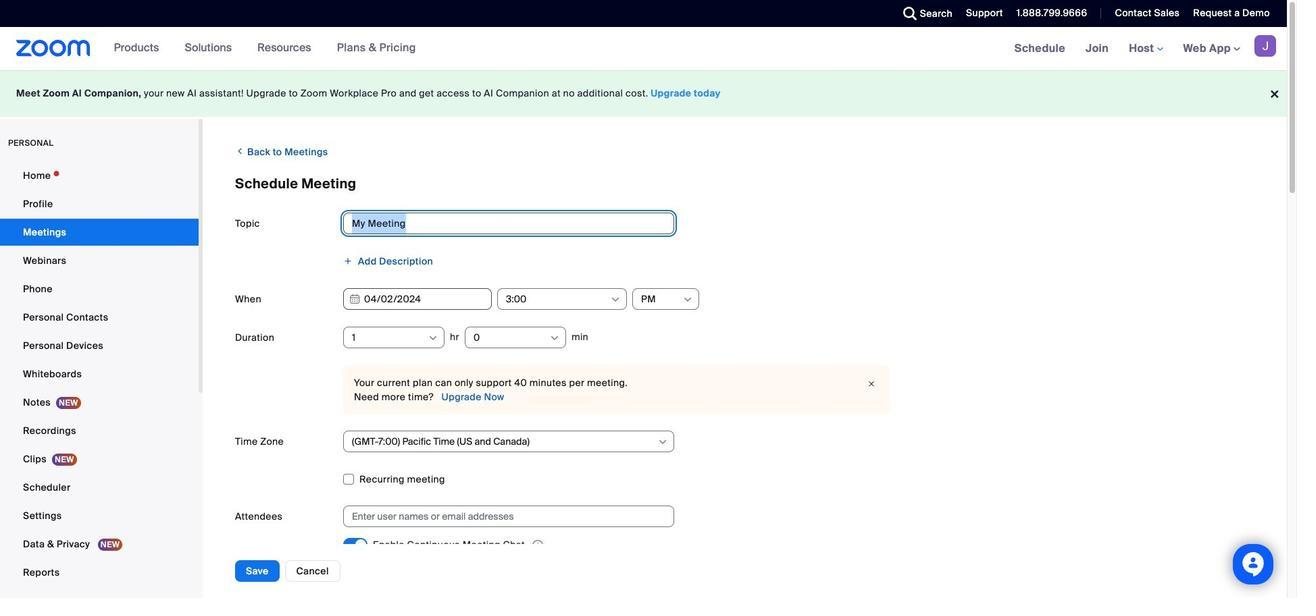 Task type: describe. For each thing, give the bounding box(es) containing it.
product information navigation
[[104, 27, 426, 70]]

close image
[[864, 378, 880, 391]]

zoom logo image
[[16, 40, 90, 57]]

personal menu menu
[[0, 162, 199, 588]]

My Meeting text field
[[343, 213, 674, 234]]

choose date text field
[[343, 289, 492, 310]]

profile picture image
[[1255, 35, 1276, 57]]

Persistent Chat, enter email address,Enter user names or email addresses text field
[[352, 507, 653, 527]]



Task type: vqa. For each thing, say whether or not it's contained in the screenshot.
the Add to Outlook Calendar (.ics) icon
no



Task type: locate. For each thing, give the bounding box(es) containing it.
show options image
[[657, 437, 668, 448]]

select start time text field
[[506, 289, 610, 309]]

learn more about enable continuous meeting chat image
[[528, 540, 547, 552]]

meetings navigation
[[1005, 27, 1287, 71]]

left image
[[235, 145, 245, 158]]

show options image
[[610, 295, 621, 305], [682, 295, 693, 305], [428, 333, 439, 344], [549, 333, 560, 344]]

add image
[[343, 257, 353, 266]]

footer
[[0, 70, 1287, 117]]

banner
[[0, 27, 1287, 71]]

application
[[373, 539, 630, 554]]

select time zone text field
[[352, 432, 657, 452]]



